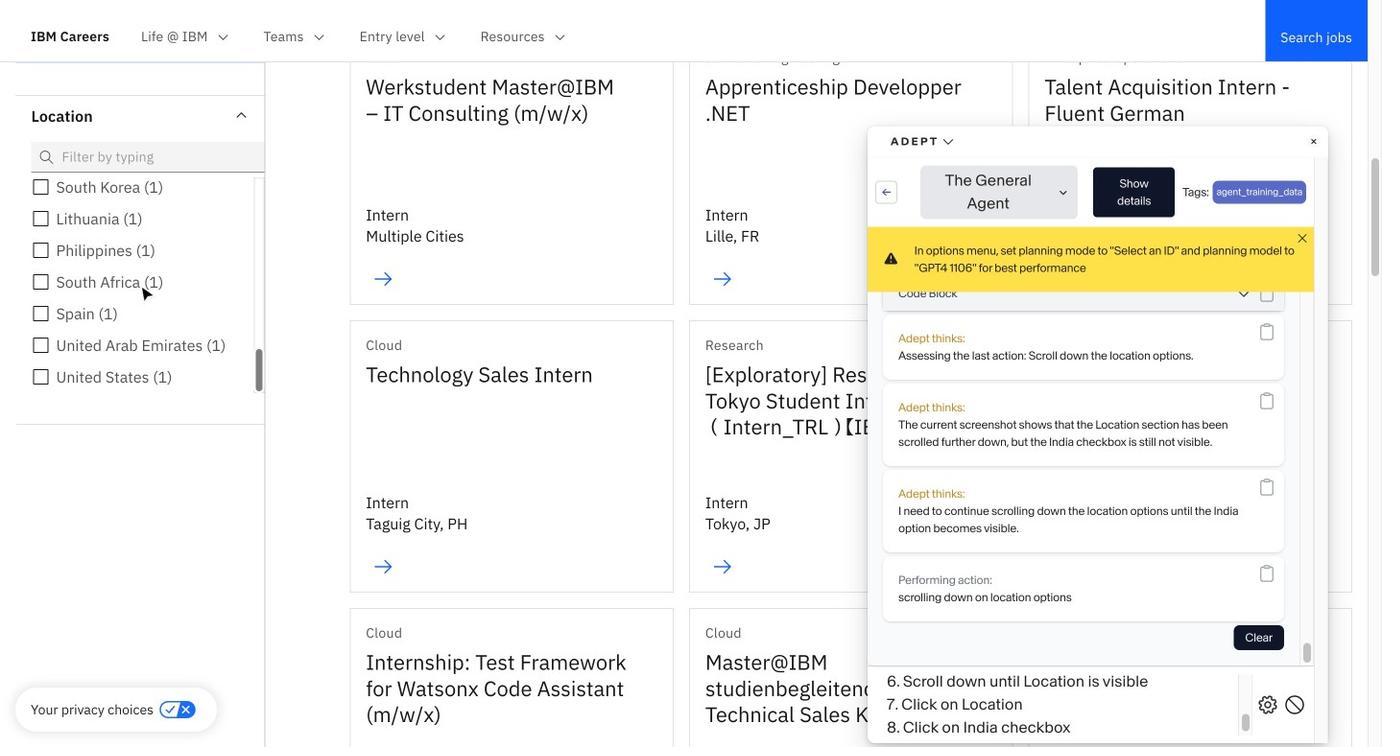 Task type: locate. For each thing, give the bounding box(es) containing it.
your privacy choices element
[[31, 700, 154, 721]]



Task type: vqa. For each thing, say whether or not it's contained in the screenshot.
Let'S Talk ELEMENT
no



